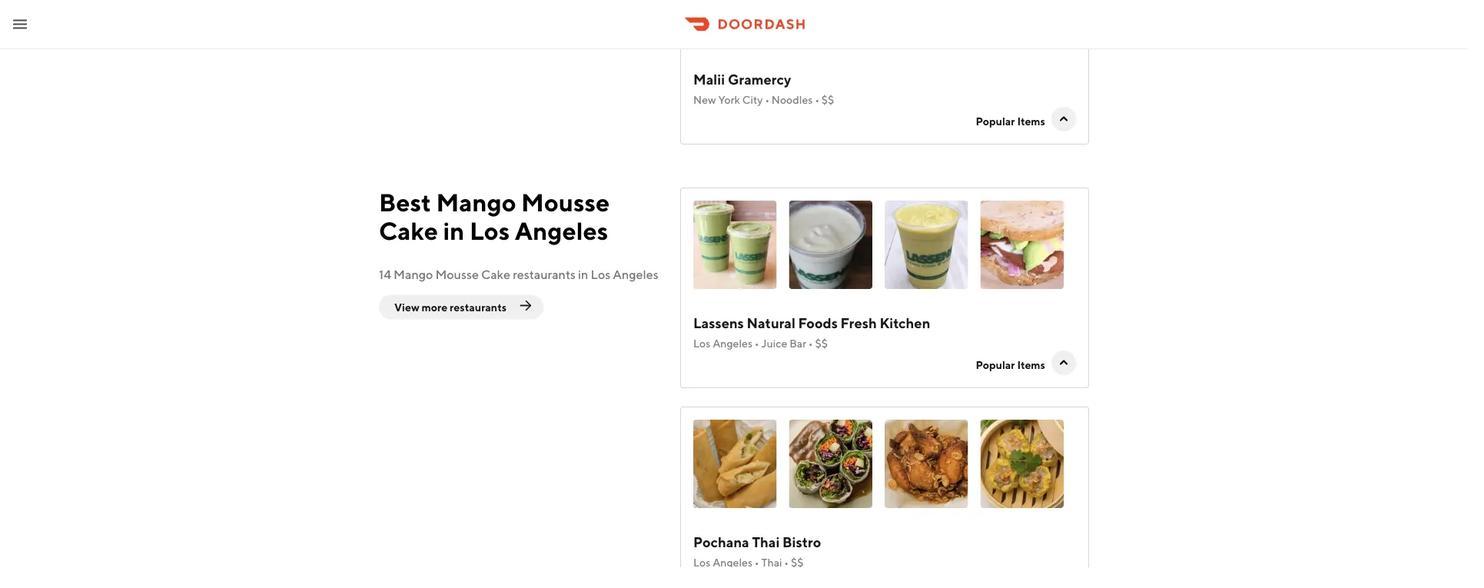Task type: describe. For each thing, give the bounding box(es) containing it.
lassens natural foods fresh kitchen los angeles • juice bar • $$
[[694, 315, 931, 350]]

14
[[379, 267, 391, 282]]

items for malii gramercy
[[1018, 115, 1046, 127]]

sweet monster image
[[694, 201, 777, 289]]

crispy chicken buns image
[[789, 0, 873, 45]]

cake for restaurants
[[481, 267, 511, 282]]

los for lassens
[[694, 337, 711, 350]]

los for best
[[470, 217, 510, 245]]

pochana thai bistro link
[[680, 407, 1090, 568]]

mango for best
[[436, 188, 516, 217]]

noodles
[[772, 93, 813, 106]]

in inside best mango mousse cake in los angeles
[[443, 217, 465, 245]]

bistro
[[783, 534, 821, 550]]

1 vertical spatial restaurants
[[450, 301, 507, 313]]

view more restaurants link
[[379, 295, 544, 320]]

dumpling image
[[981, 420, 1064, 508]]

more
[[422, 301, 448, 313]]

angeles for best mango mousse cake in los angeles
[[515, 217, 608, 245]]

items for lassens natural foods fresh kitchen
[[1018, 358, 1046, 371]]

14 mango mousse cake restaurants in los angeles
[[379, 267, 659, 282]]

pochana
[[694, 534, 749, 550]]

malii gramercy new york city • noodles • $$
[[694, 71, 835, 106]]

cake for in
[[379, 217, 438, 245]]

$$ inside malii gramercy new york city • noodles • $$
[[822, 93, 835, 106]]

new
[[694, 93, 716, 106]]

angeles for lassens natural foods fresh kitchen los angeles • juice bar • $$
[[713, 337, 753, 350]]

(vegan)  avocado reuben image
[[981, 201, 1064, 289]]

• right bar
[[809, 337, 813, 350]]

duck buns image
[[694, 0, 777, 45]]

mousse for 14 mango mousse cake restaurants in los angeles
[[436, 267, 479, 282]]

fresh
[[841, 315, 877, 331]]

$$ inside lassens natural foods fresh kitchen los angeles • juice bar • $$
[[815, 337, 828, 350]]

fresh roll image
[[789, 420, 873, 508]]

malii
[[694, 71, 725, 87]]

thai
[[752, 534, 780, 550]]

view
[[394, 301, 420, 313]]

best
[[379, 188, 431, 217]]

best mango mousse cake in los angeles
[[379, 188, 610, 245]]



Task type: vqa. For each thing, say whether or not it's contained in the screenshot.
Hewlett Packard High-Yield 910XL Black Ink Cartridge image
no



Task type: locate. For each thing, give the bounding box(es) containing it.
1 horizontal spatial in
[[578, 267, 589, 282]]

2 vertical spatial los
[[694, 337, 711, 350]]

0 vertical spatial cake
[[379, 217, 438, 245]]

1 vertical spatial in
[[578, 267, 589, 282]]

1 popular items from the top
[[976, 115, 1046, 127]]

gramercy
[[728, 71, 791, 87]]

0 horizontal spatial mousse
[[436, 267, 479, 282]]

lassens
[[694, 315, 744, 331]]

angeles
[[515, 217, 608, 245], [613, 267, 659, 282], [713, 337, 753, 350]]

mango inside best mango mousse cake in los angeles
[[436, 188, 516, 217]]

popular items for lassens natural foods fresh kitchen
[[976, 358, 1046, 371]]

2 items from the top
[[1018, 358, 1046, 371]]

0 vertical spatial mousse
[[521, 188, 610, 217]]

•
[[765, 93, 770, 106], [815, 93, 820, 106], [755, 337, 759, 350], [809, 337, 813, 350]]

2 horizontal spatial los
[[694, 337, 711, 350]]

angeles inside best mango mousse cake in los angeles
[[515, 217, 608, 245]]

cake up 'view more restaurants' link
[[481, 267, 511, 282]]

0 horizontal spatial restaurants
[[450, 301, 507, 313]]

• right city
[[765, 93, 770, 106]]

cake
[[379, 217, 438, 245], [481, 267, 511, 282]]

sweet turmeric (16 oz) image
[[885, 201, 968, 289]]

2 vertical spatial angeles
[[713, 337, 753, 350]]

0 horizontal spatial mango
[[394, 267, 433, 282]]

chicken wing (thai style) image
[[885, 420, 968, 508]]

0 vertical spatial $$
[[822, 93, 835, 106]]

$$
[[822, 93, 835, 106], [815, 337, 828, 350]]

popular for malii gramercy
[[976, 115, 1015, 127]]

natural
[[747, 315, 796, 331]]

1 vertical spatial mango
[[394, 267, 433, 282]]

1 vertical spatial angeles
[[613, 267, 659, 282]]

cake inside best mango mousse cake in los angeles
[[379, 217, 438, 245]]

los inside lassens natural foods fresh kitchen los angeles • juice bar • $$
[[694, 337, 711, 350]]

$$ down foods
[[815, 337, 828, 350]]

peanut butter power image
[[789, 201, 873, 289]]

foods
[[799, 315, 838, 331]]

2 popular items from the top
[[976, 358, 1046, 371]]

mango right 14
[[394, 267, 433, 282]]

0 vertical spatial in
[[443, 217, 465, 245]]

1 vertical spatial los
[[591, 267, 611, 282]]

1 popular from the top
[[976, 115, 1015, 127]]

0 horizontal spatial angeles
[[515, 217, 608, 245]]

mango right best
[[436, 188, 516, 217]]

mango
[[436, 188, 516, 217], [394, 267, 433, 282]]

view more restaurants
[[394, 301, 507, 313]]

pochana thai bistro
[[694, 534, 821, 550]]

kitchen
[[880, 315, 931, 331]]

crispy roll image
[[694, 420, 777, 508]]

city
[[743, 93, 763, 106]]

open menu image
[[11, 15, 29, 33]]

1 vertical spatial popular
[[976, 358, 1015, 371]]

• left juice
[[755, 337, 759, 350]]

1 vertical spatial items
[[1018, 358, 1046, 371]]

1 horizontal spatial mango
[[436, 188, 516, 217]]

mousse for best mango mousse cake in los angeles
[[521, 188, 610, 217]]

mango for 14
[[394, 267, 433, 282]]

popular items
[[976, 115, 1046, 127], [976, 358, 1046, 371]]

popular for lassens natural foods fresh kitchen
[[976, 358, 1015, 371]]

0 vertical spatial restaurants
[[513, 267, 576, 282]]

0 vertical spatial mango
[[436, 188, 516, 217]]

mousse inside best mango mousse cake in los angeles
[[521, 188, 610, 217]]

restaurants
[[513, 267, 576, 282], [450, 301, 507, 313]]

$$ right the noodles
[[822, 93, 835, 106]]

los
[[470, 217, 510, 245], [591, 267, 611, 282], [694, 337, 711, 350]]

juice
[[762, 337, 788, 350]]

bar
[[790, 337, 807, 350]]

mousse
[[521, 188, 610, 217], [436, 267, 479, 282]]

popular items for malii gramercy
[[976, 115, 1046, 127]]

2 popular from the top
[[976, 358, 1015, 371]]

1 horizontal spatial cake
[[481, 267, 511, 282]]

in
[[443, 217, 465, 245], [578, 267, 589, 282]]

0 vertical spatial items
[[1018, 115, 1046, 127]]

cake up 14
[[379, 217, 438, 245]]

1 items from the top
[[1018, 115, 1046, 127]]

1 horizontal spatial mousse
[[521, 188, 610, 217]]

0 vertical spatial popular items
[[976, 115, 1046, 127]]

angeles inside lassens natural foods fresh kitchen los angeles • juice bar • $$
[[713, 337, 753, 350]]

1 horizontal spatial restaurants
[[513, 267, 576, 282]]

1 vertical spatial popular items
[[976, 358, 1046, 371]]

0 vertical spatial los
[[470, 217, 510, 245]]

1 vertical spatial cake
[[481, 267, 511, 282]]

items
[[1018, 115, 1046, 127], [1018, 358, 1046, 371]]

restaurants right more
[[450, 301, 507, 313]]

• right the noodles
[[815, 93, 820, 106]]

2 horizontal spatial angeles
[[713, 337, 753, 350]]

1 vertical spatial mousse
[[436, 267, 479, 282]]

popular
[[976, 115, 1015, 127], [976, 358, 1015, 371]]

1 horizontal spatial los
[[591, 267, 611, 282]]

1 horizontal spatial angeles
[[613, 267, 659, 282]]

1 vertical spatial $$
[[815, 337, 828, 350]]

0 horizontal spatial in
[[443, 217, 465, 245]]

0 vertical spatial popular
[[976, 115, 1015, 127]]

0 horizontal spatial los
[[470, 217, 510, 245]]

0 vertical spatial angeles
[[515, 217, 608, 245]]

los inside best mango mousse cake in los angeles
[[470, 217, 510, 245]]

0 horizontal spatial cake
[[379, 217, 438, 245]]

york
[[718, 93, 740, 106]]

restaurants down best mango mousse cake in los angeles
[[513, 267, 576, 282]]



